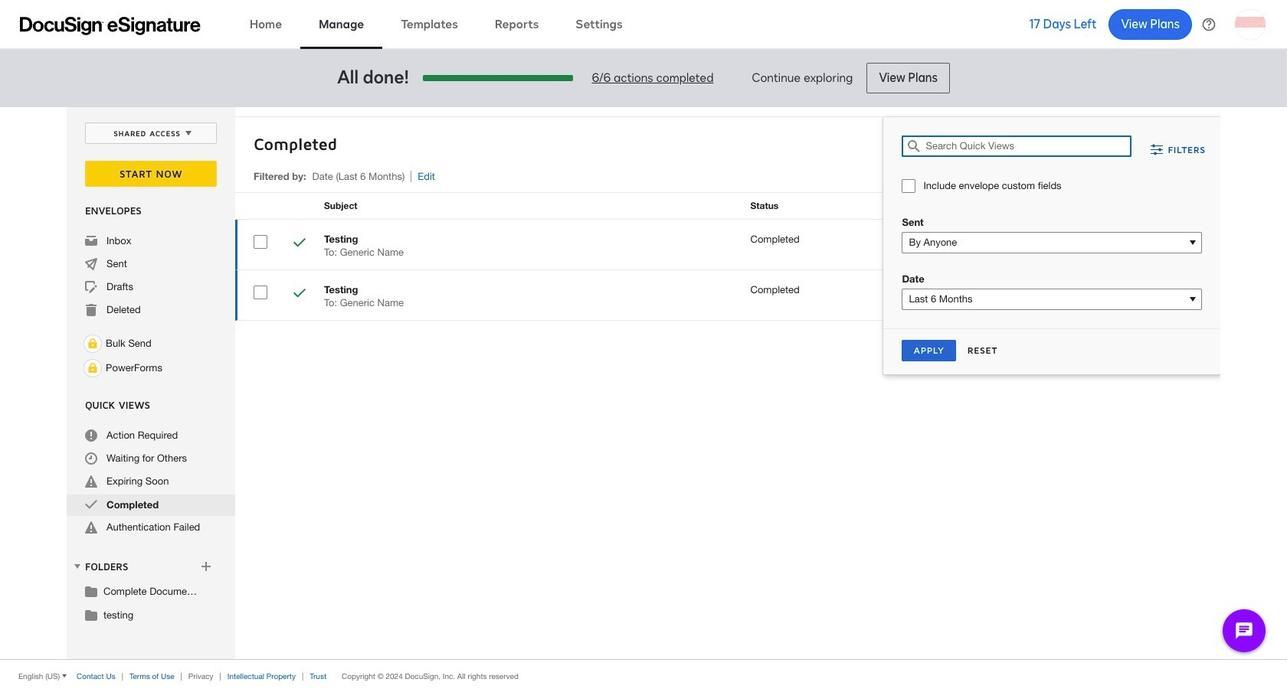 Task type: locate. For each thing, give the bounding box(es) containing it.
1 vertical spatial completed image
[[294, 287, 306, 302]]

completed image
[[294, 237, 306, 251], [294, 287, 306, 302]]

view folders image
[[71, 561, 84, 573]]

folder image
[[85, 586, 97, 598]]

alert image
[[85, 476, 97, 488], [85, 522, 97, 534]]

2 alert image from the top
[[85, 522, 97, 534]]

0 vertical spatial completed image
[[294, 237, 306, 251]]

0 vertical spatial alert image
[[85, 476, 97, 488]]

draft image
[[85, 281, 97, 294]]

secondary navigation region
[[67, 107, 1225, 660]]

docusign esignature image
[[20, 16, 201, 35]]

lock image
[[84, 335, 102, 353]]

alert image down the clock image
[[85, 476, 97, 488]]

1 vertical spatial alert image
[[85, 522, 97, 534]]

alert image down completed image
[[85, 522, 97, 534]]

your uploaded profile image image
[[1236, 9, 1266, 39]]

folder image
[[85, 609, 97, 622]]

Search Quick Views text field
[[926, 136, 1132, 156]]



Task type: vqa. For each thing, say whether or not it's contained in the screenshot.
Search Drafts text field
no



Task type: describe. For each thing, give the bounding box(es) containing it.
completed image
[[85, 499, 97, 511]]

2 completed image from the top
[[294, 287, 306, 302]]

more info region
[[0, 660, 1288, 693]]

1 completed image from the top
[[294, 237, 306, 251]]

sent image
[[85, 258, 97, 271]]

1 alert image from the top
[[85, 476, 97, 488]]

lock image
[[84, 359, 102, 378]]

action required image
[[85, 430, 97, 442]]

trash image
[[85, 304, 97, 317]]

clock image
[[85, 453, 97, 465]]

inbox image
[[85, 235, 97, 248]]



